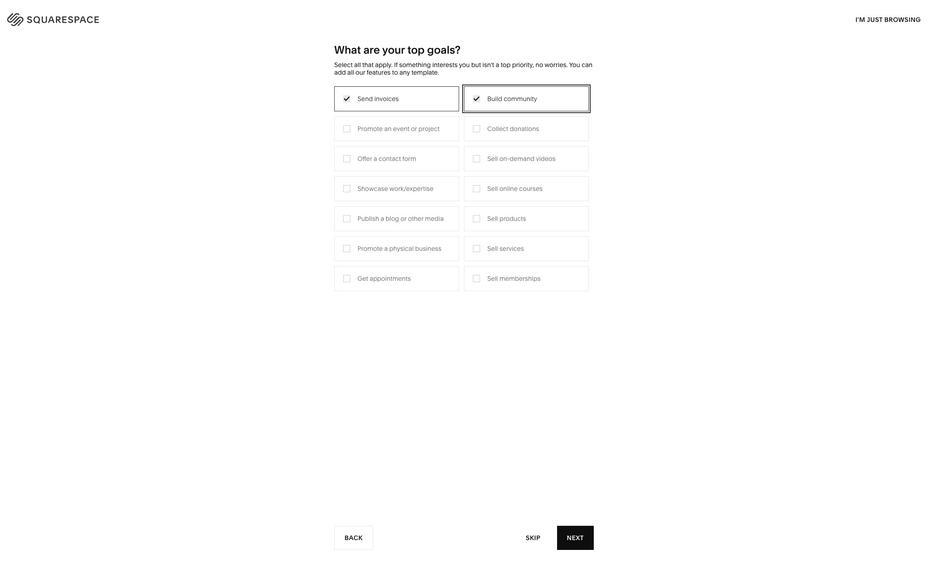 Task type: vqa. For each thing, say whether or not it's contained in the screenshot.
"Resources"
no



Task type: describe. For each thing, give the bounding box(es) containing it.
can
[[582, 61, 593, 69]]

products
[[500, 215, 526, 223]]

offer
[[358, 155, 372, 163]]

sell memberships
[[488, 275, 541, 283]]

build community
[[488, 95, 538, 103]]

profits
[[323, 165, 342, 173]]

promote for promote a physical business
[[358, 245, 383, 253]]

i'm just browsing link
[[856, 7, 922, 32]]

travel
[[361, 124, 379, 132]]

send
[[358, 95, 373, 103]]

an
[[385, 125, 392, 133]]

what are your top goals? select all that apply. if something interests you but isn't a top priority, no worries. you can add all our features to any template.
[[335, 43, 593, 76]]

nature
[[456, 138, 476, 146]]

community
[[267, 165, 301, 173]]

offer a contact form
[[358, 155, 417, 163]]

fitness
[[456, 151, 477, 159]]

but
[[472, 61, 481, 69]]

if
[[394, 61, 398, 69]]

sell on-demand videos
[[488, 155, 556, 163]]

real
[[361, 192, 374, 200]]

sell for sell services
[[488, 245, 498, 253]]

media
[[425, 215, 444, 223]]

restaurants
[[361, 138, 396, 146]]

publish
[[358, 215, 379, 223]]

form
[[403, 155, 417, 163]]

back button
[[335, 527, 373, 551]]

restaurants link
[[361, 138, 405, 146]]

skip
[[526, 535, 541, 543]]

sell services
[[488, 245, 524, 253]]

next button
[[557, 527, 594, 551]]

send invoices
[[358, 95, 399, 103]]

& for non-
[[303, 165, 307, 173]]

sell online courses
[[488, 185, 543, 193]]

decor
[[481, 124, 499, 132]]

properties
[[401, 192, 432, 200]]

you
[[459, 61, 470, 69]]

skip button
[[516, 526, 551, 551]]

are
[[364, 43, 380, 56]]

courses
[[520, 185, 543, 193]]

podcasts
[[387, 151, 414, 159]]

home
[[456, 124, 474, 132]]

nature & animals
[[456, 138, 507, 146]]

1 vertical spatial top
[[501, 61, 511, 69]]

& for decor
[[476, 124, 480, 132]]

something
[[400, 61, 431, 69]]

priority,
[[513, 61, 534, 69]]

& right estate
[[396, 192, 400, 200]]

get
[[358, 275, 369, 283]]

all left that
[[355, 61, 361, 69]]

real estate & properties
[[361, 192, 432, 200]]

our
[[356, 68, 366, 76]]

animals
[[483, 138, 507, 146]]

sell for sell memberships
[[488, 275, 498, 283]]

home & decor link
[[456, 124, 508, 132]]

next
[[567, 535, 584, 543]]

business
[[416, 245, 442, 253]]

media & podcasts
[[361, 151, 414, 159]]

sell for sell on-demand videos
[[488, 155, 498, 163]]

sell products
[[488, 215, 526, 223]]

invoices
[[375, 95, 399, 103]]

community
[[504, 95, 538, 103]]

event
[[393, 125, 410, 133]]

template.
[[412, 68, 439, 76]]

publish a blog or other media
[[358, 215, 444, 223]]

select
[[335, 61, 353, 69]]

squarespace logo image
[[18, 11, 117, 25]]



Task type: locate. For each thing, give the bounding box(es) containing it.
0 vertical spatial promote
[[358, 125, 383, 133]]

work/expertise
[[390, 185, 434, 193]]

a inside what are your top goals? select all that apply. if something interests you but isn't a top priority, no worries. you can add all our features to any template.
[[496, 61, 500, 69]]

that
[[363, 61, 374, 69]]

2 promote from the top
[[358, 245, 383, 253]]

blog
[[386, 215, 399, 223]]

promote up restaurants
[[358, 125, 383, 133]]

or right blog on the top left of page
[[401, 215, 407, 223]]

or right event
[[411, 125, 417, 133]]

a left physical on the top left of page
[[385, 245, 388, 253]]

any
[[400, 68, 410, 76]]

1 horizontal spatial top
[[501, 61, 511, 69]]

online
[[500, 185, 518, 193]]

bloom image
[[344, 306, 585, 563]]

& right nature
[[477, 138, 481, 146]]

5 sell from the top
[[488, 275, 498, 283]]

sell left services
[[488, 245, 498, 253]]

events link
[[361, 165, 390, 173]]

1 promote from the top
[[358, 125, 383, 133]]

showcase
[[358, 185, 388, 193]]

travel link
[[361, 124, 388, 132]]

a for publish a blog or other media
[[381, 215, 384, 223]]

sell left memberships
[[488, 275, 498, 283]]

sell for sell products
[[488, 215, 498, 223]]

promote down publish
[[358, 245, 383, 253]]

home & decor
[[456, 124, 499, 132]]

browsing
[[885, 15, 922, 24]]

& for animals
[[477, 138, 481, 146]]

media
[[361, 151, 380, 159]]

your
[[383, 43, 405, 56]]

& right the media
[[381, 151, 386, 159]]

features
[[367, 68, 391, 76]]

worries.
[[545, 61, 568, 69]]

2 sell from the top
[[488, 185, 498, 193]]

just
[[868, 15, 884, 24]]

sell left products
[[488, 215, 498, 223]]

community & non-profits link
[[267, 165, 351, 173]]

top right isn't
[[501, 61, 511, 69]]

demand
[[510, 155, 535, 163]]

all
[[355, 61, 361, 69], [348, 68, 354, 76]]

i'm just browsing
[[856, 15, 922, 24]]

to
[[392, 68, 398, 76]]

apply.
[[375, 61, 393, 69]]

0 vertical spatial or
[[411, 125, 417, 133]]

appointments
[[370, 275, 411, 283]]

build
[[488, 95, 503, 103]]

a left blog on the top left of page
[[381, 215, 384, 223]]

or for event
[[411, 125, 417, 133]]

donations
[[510, 125, 540, 133]]

a right isn't
[[496, 61, 500, 69]]

memberships
[[500, 275, 541, 283]]

you
[[570, 61, 581, 69]]

media & podcasts link
[[361, 151, 423, 159]]

nature & animals link
[[456, 138, 516, 146]]

promote a physical business
[[358, 245, 442, 253]]

interests
[[433, 61, 458, 69]]

estate
[[376, 192, 394, 200]]

get appointments
[[358, 275, 411, 283]]

promote for promote an event or project
[[358, 125, 383, 133]]

or for blog
[[401, 215, 407, 223]]

videos
[[536, 155, 556, 163]]

collect
[[488, 125, 509, 133]]

1 vertical spatial promote
[[358, 245, 383, 253]]

sell left online
[[488, 185, 498, 193]]

goals?
[[428, 43, 461, 56]]

a for promote a physical business
[[385, 245, 388, 253]]

project
[[419, 125, 440, 133]]

fitness link
[[456, 151, 486, 159]]

sell for sell online courses
[[488, 185, 498, 193]]

services
[[500, 245, 524, 253]]

contact
[[379, 155, 401, 163]]

isn't
[[483, 61, 495, 69]]

&
[[476, 124, 480, 132], [477, 138, 481, 146], [381, 151, 386, 159], [303, 165, 307, 173], [396, 192, 400, 200]]

1 horizontal spatial or
[[411, 125, 417, 133]]

a for offer a contact form
[[374, 155, 377, 163]]

collect donations
[[488, 125, 540, 133]]

1 sell from the top
[[488, 155, 498, 163]]

or
[[411, 125, 417, 133], [401, 215, 407, 223]]

showcase work/expertise
[[358, 185, 434, 193]]

& left non-
[[303, 165, 307, 173]]

physical
[[390, 245, 414, 253]]

back
[[345, 535, 363, 543]]

top
[[408, 43, 425, 56], [501, 61, 511, 69]]

real estate & properties link
[[361, 192, 440, 200]]

a up events link
[[374, 155, 377, 163]]

1 vertical spatial or
[[401, 215, 407, 223]]

top up something at the top
[[408, 43, 425, 56]]

0 horizontal spatial or
[[401, 215, 407, 223]]

3 sell from the top
[[488, 215, 498, 223]]

& for podcasts
[[381, 151, 386, 159]]

0 vertical spatial top
[[408, 43, 425, 56]]

4 sell from the top
[[488, 245, 498, 253]]

sell left on-
[[488, 155, 498, 163]]

non-
[[308, 165, 323, 173]]

& right home
[[476, 124, 480, 132]]

a
[[496, 61, 500, 69], [374, 155, 377, 163], [381, 215, 384, 223], [385, 245, 388, 253]]

what
[[335, 43, 361, 56]]

other
[[408, 215, 424, 223]]

squarespace logo link
[[18, 11, 197, 25]]

sell
[[488, 155, 498, 163], [488, 185, 498, 193], [488, 215, 498, 223], [488, 245, 498, 253], [488, 275, 498, 283]]

i'm
[[856, 15, 866, 24]]

promote
[[358, 125, 383, 133], [358, 245, 383, 253]]

on-
[[500, 155, 510, 163]]

no
[[536, 61, 544, 69]]

events
[[361, 165, 381, 173]]

0 horizontal spatial top
[[408, 43, 425, 56]]

promote an event or project
[[358, 125, 440, 133]]

community & non-profits
[[267, 165, 342, 173]]

all left our
[[348, 68, 354, 76]]

add
[[335, 68, 346, 76]]



